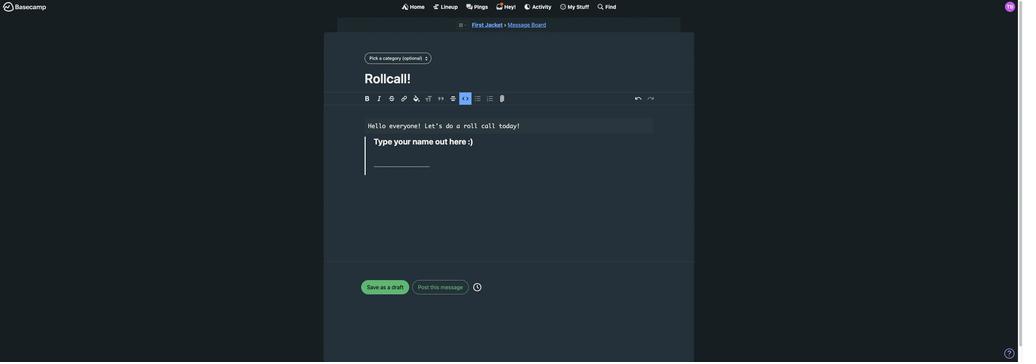 Task type: locate. For each thing, give the bounding box(es) containing it.
(optional)
[[402, 55, 422, 61]]

first
[[472, 22, 484, 28]]

hello
[[368, 122, 386, 130]]

a inside button
[[379, 55, 382, 61]]

first jacket link
[[472, 22, 503, 28]]

out
[[435, 137, 448, 146]]

save as a draft button
[[361, 280, 409, 295]]

a inside text box
[[456, 122, 460, 130]]

2 vertical spatial a
[[387, 285, 390, 291]]

as
[[380, 285, 386, 291]]

pick
[[369, 55, 378, 61]]

pick a category (optional) button
[[365, 53, 431, 64]]

lineup
[[441, 4, 458, 10]]

a right 'as'
[[387, 285, 390, 291]]

save as a draft
[[367, 285, 404, 291]]

2 horizontal spatial a
[[456, 122, 460, 130]]

:)
[[468, 137, 473, 146]]

type your name out here :)
[[374, 137, 473, 146]]

a right do
[[456, 122, 460, 130]]

activity link
[[524, 3, 551, 10]]

0 vertical spatial a
[[379, 55, 382, 61]]

first jacket
[[472, 22, 503, 28]]

1 horizontal spatial a
[[387, 285, 390, 291]]

switch accounts image
[[3, 2, 46, 12]]

› message board
[[504, 22, 546, 28]]

lineup link
[[433, 3, 458, 10]]

1 vertical spatial a
[[456, 122, 460, 130]]

my
[[568, 4, 575, 10]]

a
[[379, 55, 382, 61], [456, 122, 460, 130], [387, 285, 390, 291]]

stuff
[[576, 4, 589, 10]]

draft
[[392, 285, 404, 291]]

jacket
[[485, 22, 503, 28]]

a right the "pick"
[[379, 55, 382, 61]]

tyler black image
[[1005, 2, 1015, 12]]

main element
[[0, 0, 1018, 13]]

everyone!
[[389, 122, 421, 130]]

your
[[394, 137, 411, 146]]

find button
[[597, 3, 616, 10]]

here
[[449, 137, 466, 146]]

name
[[412, 137, 433, 146]]

home link
[[402, 3, 425, 10]]

0 horizontal spatial a
[[379, 55, 382, 61]]

pick a category (optional)
[[369, 55, 422, 61]]

hello everyone! let's do a roll call today!
[[368, 122, 520, 130]]

save
[[367, 285, 379, 291]]

hey! button
[[496, 2, 516, 10]]

post this message button
[[412, 280, 469, 295]]

my stuff button
[[560, 3, 589, 10]]



Task type: describe. For each thing, give the bounding box(es) containing it.
post this message
[[418, 285, 463, 291]]

message
[[508, 22, 530, 28]]

find
[[605, 4, 616, 10]]

call
[[481, 122, 495, 130]]

pings button
[[466, 3, 488, 10]]

schedule this to post later image
[[473, 283, 481, 292]]

›
[[504, 22, 506, 28]]

board
[[531, 22, 546, 28]]

today!
[[499, 122, 520, 130]]

activity
[[532, 4, 551, 10]]

home
[[410, 4, 425, 10]]

message
[[441, 285, 463, 291]]

hey!
[[504, 4, 516, 10]]

a inside button
[[387, 285, 390, 291]]

Type a title… text field
[[365, 71, 653, 86]]

this
[[430, 285, 439, 291]]

roll
[[464, 122, 478, 130]]

my stuff
[[568, 4, 589, 10]]

let's
[[425, 122, 442, 130]]

do
[[446, 122, 453, 130]]

category
[[383, 55, 401, 61]]

message board link
[[508, 22, 546, 28]]

Write away… text field
[[344, 105, 674, 254]]

type
[[374, 137, 392, 146]]

pings
[[474, 4, 488, 10]]

post
[[418, 285, 429, 291]]



Task type: vqa. For each thing, say whether or not it's contained in the screenshot.
Message Board link
yes



